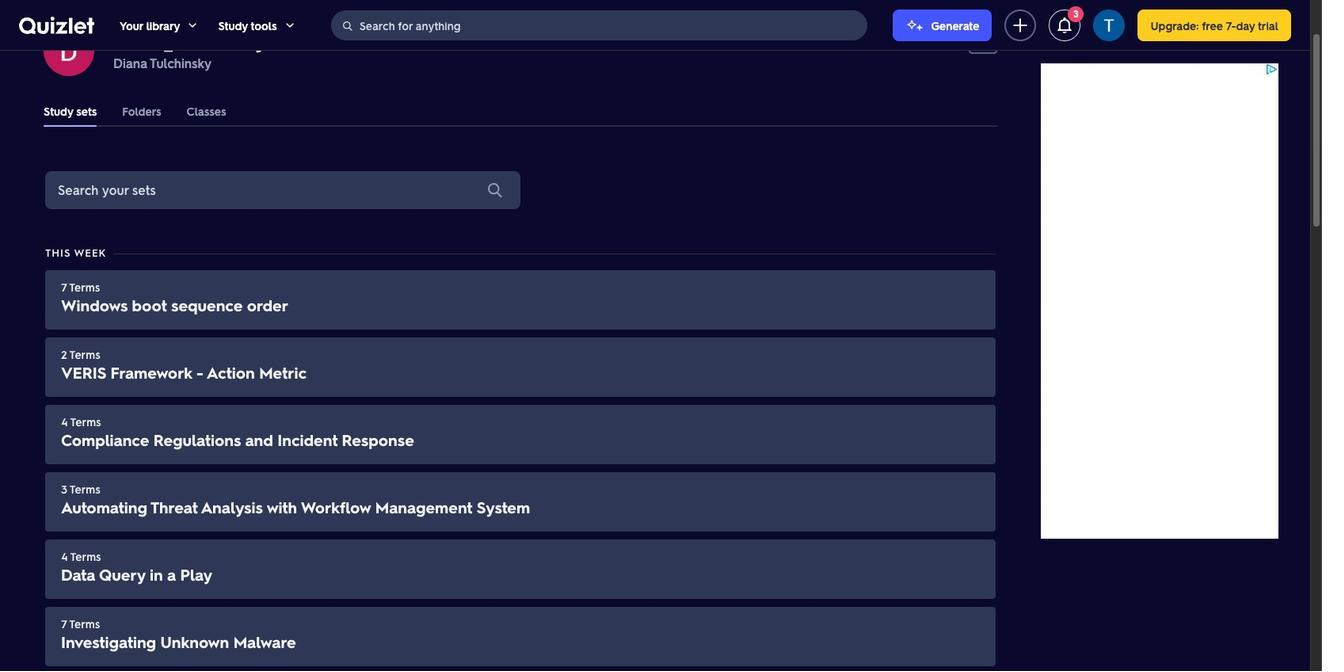Task type: locate. For each thing, give the bounding box(es) containing it.
caret down image right library
[[187, 19, 199, 31]]

4 up the compliance
[[61, 414, 68, 429]]

terms for data
[[70, 549, 101, 563]]

terms inside the 4 terms compliance regulations and incident response
[[70, 414, 101, 429]]

veris framework - action metric footer
[[45, 338, 996, 397]]

study
[[218, 18, 248, 32], [44, 104, 73, 118]]

investigating unknown malware link
[[61, 632, 296, 652]]

terms up investigating
[[69, 617, 100, 631]]

4
[[61, 414, 68, 429], [61, 549, 68, 563]]

7 inside 7 terms windows boot sequence order
[[61, 280, 67, 294]]

tulchinsky
[[150, 55, 212, 71]]

quizlet image
[[19, 16, 94, 34], [19, 17, 94, 34]]

Search your sets text field
[[58, 174, 508, 206]]

study sets
[[44, 104, 97, 118]]

study left tools
[[218, 18, 248, 32]]

and
[[245, 430, 273, 450]]

3 inside 3 terms automating threat analysis with workflow management system
[[61, 482, 67, 496]]

3
[[1074, 8, 1079, 19], [61, 482, 67, 496]]

terms inside 7 terms windows boot sequence order
[[69, 280, 100, 294]]

1 horizontal spatial study
[[218, 18, 248, 32]]

7
[[61, 280, 67, 294], [61, 617, 67, 631]]

0 horizontal spatial study
[[44, 104, 73, 118]]

4 inside 4 terms data query in a play
[[61, 549, 68, 563]]

study inside button
[[218, 18, 248, 32]]

classes
[[187, 104, 226, 118]]

7 down this
[[61, 280, 67, 294]]

generate button
[[893, 9, 993, 41]]

terms
[[69, 280, 100, 294], [69, 347, 100, 361], [70, 414, 101, 429], [69, 482, 100, 496], [70, 549, 101, 563], [69, 617, 100, 631]]

system
[[477, 497, 530, 517]]

folders link
[[122, 95, 161, 127]]

folders
[[122, 104, 161, 118]]

terms up automating
[[69, 482, 100, 496]]

a
[[167, 564, 176, 585]]

7 inside 7 terms investigating unknown malware
[[61, 617, 67, 631]]

analysis
[[201, 497, 263, 517]]

action
[[207, 362, 255, 383]]

terms inside 3 terms automating threat analysis with workflow management system
[[69, 482, 100, 496]]

data query in a play link
[[61, 564, 213, 585]]

automating threat analysis with workflow management system link
[[61, 497, 530, 517]]

terms up veris
[[69, 347, 100, 361]]

3 inside 'button'
[[1074, 8, 1079, 19]]

1 4 from the top
[[61, 414, 68, 429]]

this week
[[45, 246, 107, 259]]

0 horizontal spatial caret down image
[[187, 19, 199, 31]]

terms inside 7 terms investigating unknown malware
[[69, 617, 100, 631]]

0 horizontal spatial 3
[[61, 482, 67, 496]]

upgrade: free 7-day trial
[[1151, 18, 1279, 32]]

metric
[[259, 362, 307, 383]]

terms inside 4 terms data query in a play
[[70, 549, 101, 563]]

terms for automating
[[69, 482, 100, 496]]

None search field
[[331, 10, 868, 40]]

4 up data
[[61, 549, 68, 563]]

terms inside 2 terms veris framework - action metric
[[69, 347, 100, 361]]

profile picture image up the "study sets" link on the left top
[[44, 25, 94, 76]]

0 vertical spatial study
[[218, 18, 248, 32]]

terms for compliance
[[70, 414, 101, 429]]

0 horizontal spatial profile picture image
[[44, 25, 94, 76]]

7-
[[1226, 18, 1237, 32]]

management
[[375, 497, 473, 517]]

1 vertical spatial 7
[[61, 617, 67, 631]]

study inside tab list
[[44, 104, 73, 118]]

caret down image for tools
[[283, 19, 296, 31]]

Search text field
[[360, 10, 863, 40]]

7 terms windows boot sequence order
[[61, 280, 288, 315]]

bell image
[[1056, 15, 1075, 34]]

caret down image
[[187, 19, 199, 31], [283, 19, 296, 31]]

3 right create image
[[1074, 8, 1079, 19]]

data
[[61, 564, 95, 585]]

7 for investigating unknown malware
[[61, 617, 67, 631]]

4 inside the 4 terms compliance regulations and incident response
[[61, 414, 68, 429]]

2 quizlet image from the top
[[19, 17, 94, 34]]

advertisement region
[[1041, 63, 1279, 539]]

1 caret down image from the left
[[187, 19, 199, 31]]

caret down image right tools
[[283, 19, 296, 31]]

automating threat analysis with workflow management system footer
[[45, 472, 996, 532]]

terms for investigating
[[69, 617, 100, 631]]

caret down image for library
[[187, 19, 199, 31]]

tools
[[251, 18, 277, 32]]

1 horizontal spatial caret down image
[[283, 19, 296, 31]]

incident
[[278, 430, 338, 450]]

2 7 from the top
[[61, 617, 67, 631]]

0 vertical spatial 3
[[1074, 8, 1079, 19]]

1 horizontal spatial profile picture image
[[1094, 9, 1126, 41]]

terms for windows
[[69, 280, 100, 294]]

0 vertical spatial 7
[[61, 280, 67, 294]]

1 7 from the top
[[61, 280, 67, 294]]

caret down image inside your library 'button'
[[187, 19, 199, 31]]

study left sets
[[44, 104, 73, 118]]

profile picture image
[[1094, 9, 1126, 41], [44, 25, 94, 76]]

terms up the compliance
[[70, 414, 101, 429]]

3 for 3 terms automating threat analysis with workflow management system
[[61, 482, 67, 496]]

2 4 from the top
[[61, 549, 68, 563]]

order
[[247, 295, 288, 315]]

with
[[267, 497, 297, 517]]

terms up "windows"
[[69, 280, 100, 294]]

terms up data
[[70, 549, 101, 563]]

1 vertical spatial 4
[[61, 549, 68, 563]]

7 terms investigating unknown malware
[[61, 617, 296, 652]]

tab list
[[31, 95, 1010, 127]]

1 vertical spatial study
[[44, 104, 73, 118]]

2 caret down image from the left
[[283, 19, 296, 31]]

compliance regulations and incident response footer
[[45, 405, 996, 464]]

4 terms data query in a play
[[61, 549, 213, 585]]

sequence
[[171, 295, 243, 315]]

study sets link
[[44, 95, 97, 127]]

malware
[[234, 632, 296, 652]]

1 horizontal spatial 3
[[1074, 8, 1079, 19]]

1 vertical spatial 3
[[61, 482, 67, 496]]

0 vertical spatial 4
[[61, 414, 68, 429]]

Search field
[[332, 10, 867, 40]]

3 up automating
[[61, 482, 67, 496]]

7 up investigating
[[61, 617, 67, 631]]

profile picture image right 3 'button'
[[1094, 9, 1126, 41]]

1 quizlet image from the top
[[19, 16, 94, 34]]

caret down image inside study tools button
[[283, 19, 296, 31]]



Task type: describe. For each thing, give the bounding box(es) containing it.
workflow
[[301, 497, 371, 517]]

veris
[[61, 362, 106, 383]]

boot
[[132, 295, 167, 315]]

compliance
[[61, 430, 149, 450]]

windows
[[61, 295, 128, 315]]

classes link
[[187, 95, 226, 127]]

terms for veris
[[69, 347, 100, 361]]

diana
[[113, 55, 147, 71]]

your
[[120, 18, 143, 32]]

search image
[[341, 20, 354, 32]]

sparkle image
[[906, 15, 925, 34]]

framework
[[111, 362, 192, 383]]

create image
[[1012, 15, 1031, 34]]

automating
[[61, 497, 147, 517]]

in
[[150, 564, 163, 585]]

play
[[180, 564, 213, 585]]

query
[[99, 564, 145, 585]]

veris framework - action metric link
[[61, 362, 307, 383]]

4 for compliance regulations and incident response
[[61, 414, 68, 429]]

-
[[197, 362, 203, 383]]

diana_tulchinsky
[[113, 29, 266, 53]]

generate
[[932, 18, 980, 32]]

data query in a play footer
[[45, 540, 996, 599]]

study for study sets
[[44, 104, 73, 118]]

investigating unknown malware footer
[[45, 607, 996, 666]]

sets
[[76, 104, 97, 118]]

upgrade: free 7-day trial button
[[1138, 9, 1292, 41]]

week
[[74, 246, 107, 259]]

diana_tulchinsky diana tulchinsky
[[113, 29, 266, 71]]

library
[[146, 18, 180, 32]]

trial
[[1258, 18, 1279, 32]]

free
[[1202, 18, 1224, 32]]

3 terms automating threat analysis with workflow management system
[[61, 482, 530, 517]]

4 for data query in a play
[[61, 549, 68, 563]]

3 button
[[1050, 6, 1084, 41]]

day
[[1237, 18, 1256, 32]]

this week element
[[45, 246, 996, 270]]

study tools button
[[218, 0, 296, 50]]

investigating
[[61, 632, 156, 652]]

compliance regulations and incident response link
[[61, 430, 414, 450]]

tab list containing study sets
[[31, 95, 1010, 127]]

your library
[[120, 18, 180, 32]]

study for study tools
[[218, 18, 248, 32]]

2
[[61, 347, 67, 361]]

2 terms veris framework - action metric
[[61, 347, 307, 383]]

windows boot sequence order footer
[[45, 270, 996, 330]]

search your sets image
[[486, 181, 505, 200]]

upgrade:
[[1151, 18, 1199, 32]]

response
[[342, 430, 414, 450]]

threat
[[151, 497, 198, 517]]

3 for 3
[[1074, 8, 1079, 19]]

this
[[45, 246, 71, 259]]

regulations
[[154, 430, 241, 450]]

your library button
[[120, 0, 199, 50]]

4 terms compliance regulations and incident response
[[61, 414, 414, 450]]

study tools
[[218, 18, 277, 32]]

7 for windows boot sequence order
[[61, 280, 67, 294]]

windows boot sequence order link
[[61, 295, 288, 315]]

unknown
[[160, 632, 229, 652]]



Task type: vqa. For each thing, say whether or not it's contained in the screenshot.
middle is
no



